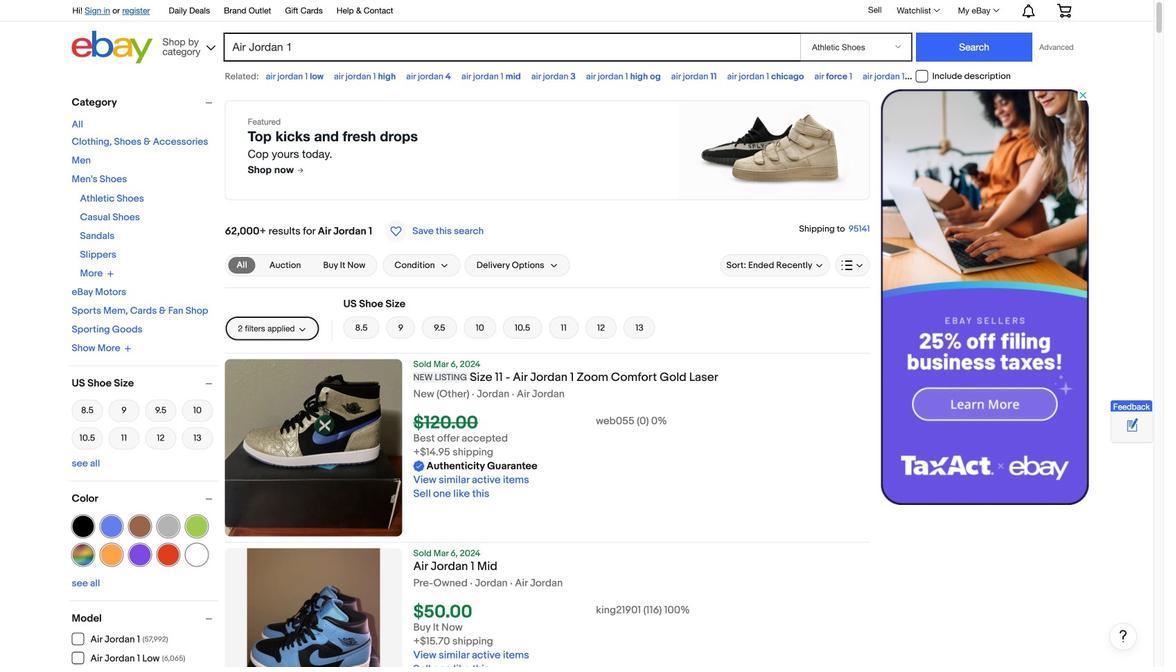 Task type: vqa. For each thing, say whether or not it's contained in the screenshot.
the rightmost "Full"
no



Task type: describe. For each thing, give the bounding box(es) containing it.
account navigation
[[65, 0, 1083, 21]]

watchlist image
[[934, 9, 941, 12]]

size 11 - air jordan 1 zoom comfort gold laser image
[[225, 360, 403, 537]]

Authenticity Guarantee text field
[[414, 460, 538, 474]]

save this search air jordan 1 search image
[[385, 221, 407, 243]]

my ebay image
[[994, 9, 1000, 12]]

advertisement element
[[882, 89, 1090, 505]]

All selected text field
[[237, 259, 247, 272]]

heading for size 11 - air jordan 1 zoom comfort gold laser image
[[414, 371, 719, 385]]

help, opens dialogs image
[[1117, 630, 1131, 644]]



Task type: locate. For each thing, give the bounding box(es) containing it.
your shopping cart image
[[1057, 4, 1073, 18]]

1 heading from the top
[[414, 371, 719, 385]]

None submit
[[917, 33, 1033, 62]]

0 vertical spatial heading
[[414, 371, 719, 385]]

Search for anything text field
[[226, 34, 798, 60]]

heading for "air jordan 1 mid" image
[[414, 560, 498, 574]]

main content
[[225, 89, 1138, 668]]

region
[[225, 101, 871, 200]]

heading
[[414, 371, 719, 385], [414, 560, 498, 574]]

2 heading from the top
[[414, 560, 498, 574]]

banner
[[65, 0, 1083, 67]]

1 vertical spatial heading
[[414, 560, 498, 574]]

air jordan 1 mid image
[[247, 549, 380, 668]]



